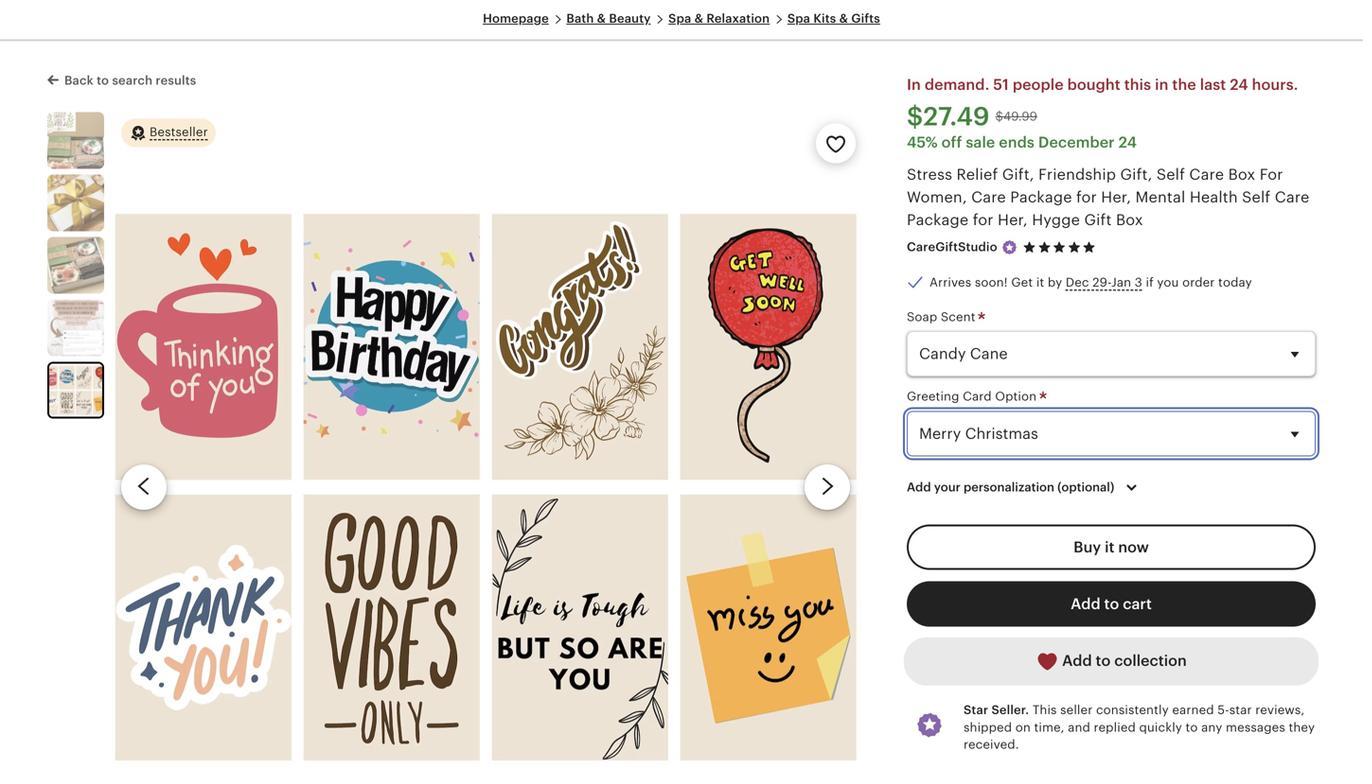 Task type: vqa. For each thing, say whether or not it's contained in the screenshot.
Learn more button
no



Task type: locate. For each thing, give the bounding box(es) containing it.
gift,
[[1003, 166, 1035, 183], [1121, 166, 1153, 183]]

stress relief gift friendship gift self care box for women image 2 image
[[47, 175, 104, 232]]

0 horizontal spatial spa
[[669, 11, 692, 26]]

0 vertical spatial box
[[1229, 166, 1256, 183]]

your
[[934, 481, 961, 495]]

add inside dropdown button
[[907, 481, 932, 495]]

to right back
[[97, 73, 109, 88]]

& left relaxation at the right of page
[[695, 11, 704, 26]]

1 vertical spatial package
[[907, 212, 969, 229]]

her,
[[1102, 189, 1132, 206], [998, 212, 1028, 229]]

self down for
[[1243, 189, 1271, 206]]

box
[[1229, 166, 1256, 183], [1117, 212, 1144, 229]]

package up hygge
[[1011, 189, 1073, 206]]

personalization
[[964, 481, 1055, 495]]

on
[[1016, 721, 1031, 735]]

to left 'collection' on the right of the page
[[1096, 653, 1111, 670]]

this
[[1125, 76, 1152, 93]]

stress relief gift friendship gift self care box for women image 5 image
[[110, 194, 862, 770], [49, 364, 102, 417]]

gifts
[[852, 11, 881, 26]]

back to search results
[[64, 73, 196, 88]]

add left cart
[[1071, 596, 1101, 613]]

spa for spa kits & gifts
[[788, 11, 811, 26]]

add left your
[[907, 481, 932, 495]]

24
[[1230, 76, 1249, 93], [1119, 134, 1137, 151]]

sale
[[966, 134, 996, 151]]

box right the gift
[[1117, 212, 1144, 229]]

2 spa from the left
[[788, 11, 811, 26]]

replied
[[1094, 721, 1136, 735]]

1 spa from the left
[[669, 11, 692, 26]]

stress relief gift, friendship gift, self care box for women, care package for her, mental health self care package for her, hygge gift box
[[907, 166, 1310, 229]]

0 horizontal spatial box
[[1117, 212, 1144, 229]]

relaxation
[[707, 11, 770, 26]]

by
[[1048, 276, 1063, 290]]

add
[[907, 481, 932, 495], [1071, 596, 1101, 613], [1063, 653, 1093, 670]]

time,
[[1035, 721, 1065, 735]]

caregiftstudio
[[907, 240, 998, 254]]

search
[[112, 73, 153, 88]]

24 right december
[[1119, 134, 1137, 151]]

care down for
[[1275, 189, 1310, 206]]

spa kits & gifts link
[[788, 11, 881, 26]]

1 horizontal spatial 24
[[1230, 76, 1249, 93]]

card
[[963, 390, 992, 404]]

to for search
[[97, 73, 109, 88]]

24 right last
[[1230, 76, 1249, 93]]

1 & from the left
[[597, 11, 606, 26]]

1 vertical spatial box
[[1117, 212, 1144, 229]]

bought
[[1068, 76, 1121, 93]]

1 horizontal spatial package
[[1011, 189, 1073, 206]]

(optional)
[[1058, 481, 1115, 495]]

for down friendship
[[1077, 189, 1098, 206]]

quickly
[[1140, 721, 1183, 735]]

add up seller
[[1063, 653, 1093, 670]]

box left for
[[1229, 166, 1256, 183]]

0 horizontal spatial package
[[907, 212, 969, 229]]

45%
[[907, 134, 938, 151]]

it left by
[[1037, 276, 1045, 290]]

0 horizontal spatial stress relief gift friendship gift self care box for women image 5 image
[[49, 364, 102, 417]]

last
[[1201, 76, 1227, 93]]

package down women, at the top right of page
[[907, 212, 969, 229]]

to left cart
[[1105, 596, 1120, 613]]

it
[[1037, 276, 1045, 290], [1105, 539, 1115, 556]]

hygge
[[1032, 212, 1081, 229]]

spa
[[669, 11, 692, 26], [788, 11, 811, 26]]

1 horizontal spatial &
[[695, 11, 704, 26]]

2 horizontal spatial &
[[840, 11, 849, 26]]

soon! get
[[975, 276, 1033, 290]]

add to collection button
[[907, 639, 1316, 685]]

menu bar
[[53, 11, 1311, 41]]

0 vertical spatial it
[[1037, 276, 1045, 290]]

0 vertical spatial add
[[907, 481, 932, 495]]

1 horizontal spatial it
[[1105, 539, 1115, 556]]

seller.
[[992, 704, 1030, 718]]

ends
[[999, 134, 1035, 151]]

people
[[1013, 76, 1064, 93]]

51
[[994, 76, 1009, 93]]

2 & from the left
[[695, 11, 704, 26]]

kits
[[814, 11, 837, 26]]

0 horizontal spatial it
[[1037, 276, 1045, 290]]

0 horizontal spatial &
[[597, 11, 606, 26]]

1 horizontal spatial for
[[1077, 189, 1098, 206]]

hours.
[[1253, 76, 1299, 93]]

it inside buy it now button
[[1105, 539, 1115, 556]]

1 vertical spatial add
[[1071, 596, 1101, 613]]

stress
[[907, 166, 953, 183]]

1 horizontal spatial gift,
[[1121, 166, 1153, 183]]

0 vertical spatial her,
[[1102, 189, 1132, 206]]

care down relief
[[972, 189, 1007, 206]]

spa left kits
[[788, 11, 811, 26]]

$27.49 $49.99
[[907, 102, 1038, 131]]

1 vertical spatial self
[[1243, 189, 1271, 206]]

to
[[97, 73, 109, 88], [1105, 596, 1120, 613], [1096, 653, 1111, 670], [1186, 721, 1199, 735]]

arrives soon! get it by dec 29-jan 3 if you order today
[[930, 276, 1253, 290]]

1 horizontal spatial spa
[[788, 11, 811, 26]]

&
[[597, 11, 606, 26], [695, 11, 704, 26], [840, 11, 849, 26]]

bath & beauty link
[[567, 11, 651, 26]]

1 vertical spatial it
[[1105, 539, 1115, 556]]

self
[[1157, 166, 1186, 183], [1243, 189, 1271, 206]]

1 vertical spatial for
[[973, 212, 994, 229]]

add to collection
[[1059, 653, 1187, 670]]

for up the caregiftstudio
[[973, 212, 994, 229]]

45% off sale ends december 24
[[907, 134, 1137, 151]]

1 vertical spatial 24
[[1119, 134, 1137, 151]]

collection
[[1115, 653, 1187, 670]]

stress relief gift friendship gift self care box for women image 3 image
[[47, 237, 104, 294]]

seller
[[1061, 704, 1093, 718]]

1 horizontal spatial stress relief gift friendship gift self care box for women image 5 image
[[110, 194, 862, 770]]

0 horizontal spatial her,
[[998, 212, 1028, 229]]

0 vertical spatial self
[[1157, 166, 1186, 183]]

gift, up the mental
[[1121, 166, 1153, 183]]

self up the mental
[[1157, 166, 1186, 183]]

health
[[1190, 189, 1239, 206]]

for
[[1077, 189, 1098, 206], [973, 212, 994, 229]]

add for add your personalization (optional)
[[907, 481, 932, 495]]

0 horizontal spatial gift,
[[1003, 166, 1035, 183]]

homepage
[[483, 11, 549, 26]]

0 horizontal spatial 24
[[1119, 134, 1137, 151]]

1 vertical spatial her,
[[998, 212, 1028, 229]]

gift, down ends
[[1003, 166, 1035, 183]]

it right buy
[[1105, 539, 1115, 556]]

2 vertical spatial add
[[1063, 653, 1093, 670]]

in
[[907, 76, 921, 93]]

0 vertical spatial 24
[[1230, 76, 1249, 93]]

0 horizontal spatial self
[[1157, 166, 1186, 183]]

care
[[1190, 166, 1225, 183], [972, 189, 1007, 206], [1275, 189, 1310, 206]]

spa right beauty
[[669, 11, 692, 26]]

her, up the gift
[[1102, 189, 1132, 206]]

& right kits
[[840, 11, 849, 26]]

add your personalization (optional) button
[[893, 468, 1158, 508]]

package
[[1011, 189, 1073, 206], [907, 212, 969, 229]]

& right bath
[[597, 11, 606, 26]]

bestseller button
[[121, 118, 216, 148]]

care up health
[[1190, 166, 1225, 183]]

to down earned
[[1186, 721, 1199, 735]]

bath
[[567, 11, 594, 26]]

her, up star_seller image at the right of page
[[998, 212, 1028, 229]]

reviews,
[[1256, 704, 1305, 718]]



Task type: describe. For each thing, give the bounding box(es) containing it.
1 gift, from the left
[[1003, 166, 1035, 183]]

mental
[[1136, 189, 1186, 206]]

star seller.
[[964, 704, 1030, 718]]

the
[[1173, 76, 1197, 93]]

1 horizontal spatial her,
[[1102, 189, 1132, 206]]

relief
[[957, 166, 999, 183]]

consistently
[[1097, 704, 1169, 718]]

beauty
[[609, 11, 651, 26]]

add to cart button
[[907, 582, 1316, 627]]

earned
[[1173, 704, 1215, 718]]

greeting card option
[[907, 390, 1041, 404]]

friendship
[[1039, 166, 1117, 183]]

star_seller image
[[1002, 239, 1019, 256]]

to for collection
[[1096, 653, 1111, 670]]

demand.
[[925, 76, 990, 93]]

spa for spa & relaxation
[[669, 11, 692, 26]]

received.
[[964, 738, 1020, 752]]

this
[[1033, 704, 1057, 718]]

order
[[1183, 276, 1216, 290]]

0 horizontal spatial for
[[973, 212, 994, 229]]

$49.99
[[996, 109, 1038, 124]]

now
[[1119, 539, 1150, 556]]

to for cart
[[1105, 596, 1120, 613]]

0 vertical spatial package
[[1011, 189, 1073, 206]]

shipped
[[964, 721, 1013, 735]]

spa & relaxation link
[[669, 11, 770, 26]]

bath & beauty
[[567, 11, 651, 26]]

back
[[64, 73, 94, 88]]

gift
[[1085, 212, 1112, 229]]

stress relief gift friendship gift self care box for women image 1 image
[[47, 112, 104, 169]]

$27.49
[[907, 102, 990, 131]]

you
[[1158, 276, 1180, 290]]

results
[[156, 73, 196, 88]]

they
[[1289, 721, 1316, 735]]

off
[[942, 134, 963, 151]]

star
[[1230, 704, 1253, 718]]

3 & from the left
[[840, 11, 849, 26]]

soap
[[907, 310, 938, 324]]

2 gift, from the left
[[1121, 166, 1153, 183]]

in
[[1156, 76, 1169, 93]]

spa & relaxation
[[669, 11, 770, 26]]

messages
[[1226, 721, 1286, 735]]

and
[[1068, 721, 1091, 735]]

buy it now
[[1074, 539, 1150, 556]]

1 horizontal spatial care
[[1190, 166, 1225, 183]]

2 horizontal spatial care
[[1275, 189, 1310, 206]]

scent
[[941, 310, 976, 324]]

in demand. 51 people bought this in the last 24 hours.
[[907, 76, 1299, 93]]

menu bar containing homepage
[[53, 11, 1311, 41]]

& for spa
[[695, 11, 704, 26]]

any
[[1202, 721, 1223, 735]]

for
[[1260, 166, 1284, 183]]

29-
[[1093, 276, 1112, 290]]

arrives
[[930, 276, 972, 290]]

0 horizontal spatial care
[[972, 189, 1007, 206]]

buy it now button
[[907, 525, 1316, 570]]

if
[[1146, 276, 1154, 290]]

spa kits & gifts
[[788, 11, 881, 26]]

to inside this seller consistently earned 5-star reviews, shipped on time, and replied quickly to any messages they received.
[[1186, 721, 1199, 735]]

cart
[[1123, 596, 1152, 613]]

add for add to collection
[[1063, 653, 1093, 670]]

0 vertical spatial for
[[1077, 189, 1098, 206]]

today
[[1219, 276, 1253, 290]]

star
[[964, 704, 989, 718]]

1 horizontal spatial box
[[1229, 166, 1256, 183]]

add for add to cart
[[1071, 596, 1101, 613]]

jan
[[1112, 276, 1132, 290]]

bestseller
[[150, 125, 208, 139]]

homepage link
[[483, 11, 549, 26]]

stress relief gift friendship gift self care box for women image 4 image
[[47, 300, 104, 357]]

add to cart
[[1071, 596, 1152, 613]]

5-
[[1218, 704, 1230, 718]]

option
[[996, 390, 1037, 404]]

december
[[1039, 134, 1115, 151]]

1 horizontal spatial self
[[1243, 189, 1271, 206]]

greeting
[[907, 390, 960, 404]]

buy
[[1074, 539, 1102, 556]]

dec
[[1066, 276, 1090, 290]]

3
[[1135, 276, 1143, 290]]

women,
[[907, 189, 968, 206]]

soap scent
[[907, 310, 979, 324]]

back to search results link
[[47, 70, 196, 89]]

& for bath
[[597, 11, 606, 26]]

this seller consistently earned 5-star reviews, shipped on time, and replied quickly to any messages they received.
[[964, 704, 1316, 752]]



